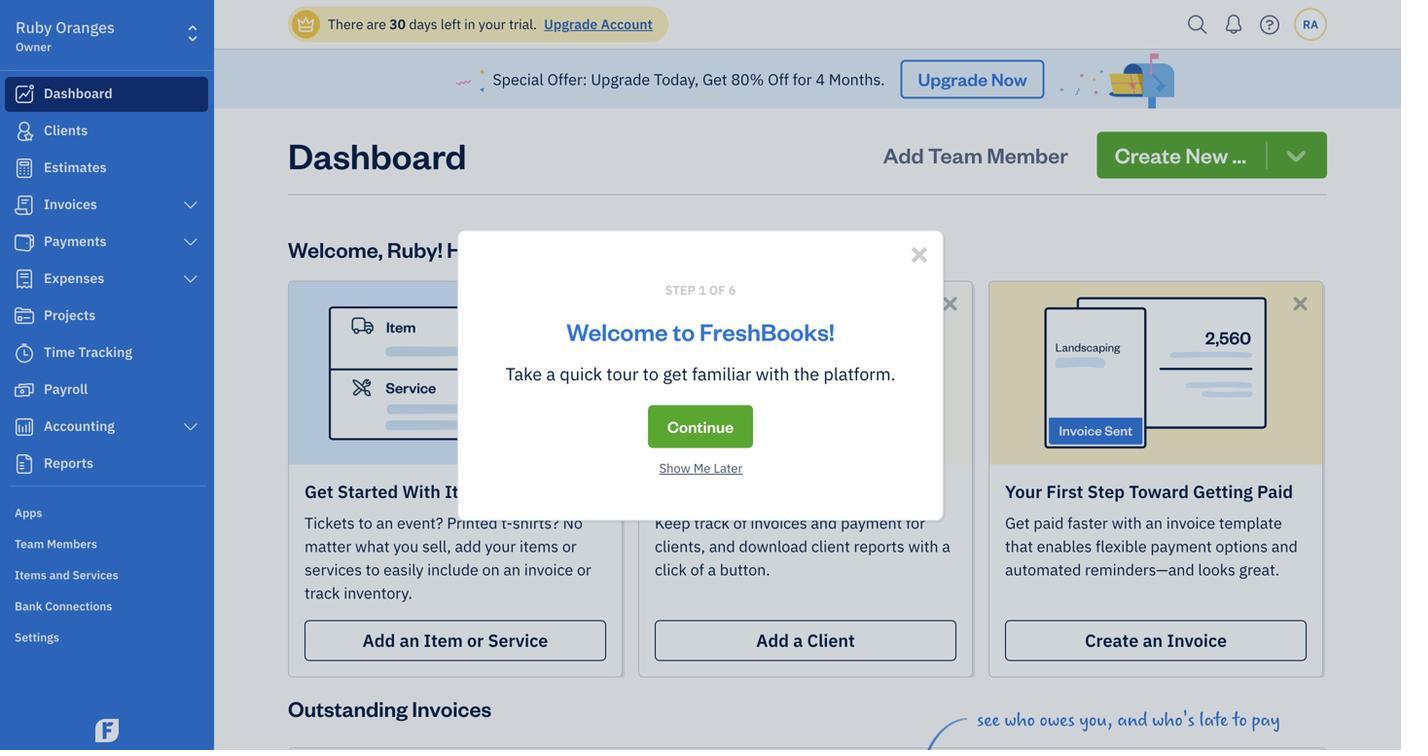 Task type: locate. For each thing, give the bounding box(es) containing it.
1 horizontal spatial payment
[[1151, 537, 1212, 557]]

out
[[705, 236, 737, 263]]

1 vertical spatial invoice
[[524, 560, 573, 580]]

and for track
[[811, 513, 837, 534]]

get started with items and services tickets to an event? printed t-shirts? no matter what you sell, add your items or services to easily include on an invoice or track inventory.
[[305, 481, 601, 604]]

1 horizontal spatial add
[[757, 629, 789, 652]]

reports
[[854, 537, 905, 557]]

add inside button
[[883, 141, 924, 169]]

the
[[616, 236, 648, 263], [794, 362, 820, 385]]

2 chevron large down image from the top
[[182, 235, 200, 250]]

platform.
[[824, 362, 896, 385]]

your inside get started with items and services tickets to an event? printed t-shirts? no matter what you sell, add your items or services to easily include on an invoice or track inventory.
[[485, 537, 516, 557]]

and inside get started with items and services tickets to an event? printed t-shirts? no matter what you sell, add your items or services to easily include on an invoice or track inventory.
[[497, 481, 528, 503]]

services
[[305, 560, 362, 580]]

get
[[581, 236, 612, 263], [663, 362, 688, 385]]

0 horizontal spatial add
[[363, 629, 396, 652]]

1 horizontal spatial dismiss image
[[1290, 293, 1312, 315]]

1 vertical spatial payment
[[1151, 537, 1212, 557]]

with up flexible
[[1112, 513, 1142, 534]]

3 chevron large down image from the top
[[182, 272, 200, 287]]

2 horizontal spatial with
[[1112, 513, 1142, 534]]

the left platform.
[[794, 362, 820, 385]]

expense image
[[13, 270, 36, 289]]

get right "how"
[[581, 236, 612, 263]]

crown image
[[296, 14, 316, 35]]

get inside the your first step toward getting paid get paid faster with an invoice template that enables flexible payment options and automated reminders—and looks great.
[[1005, 513, 1030, 534]]

1 dismiss image from the left
[[939, 293, 962, 315]]

add left team
[[883, 141, 924, 169]]

outstanding invoices
[[288, 695, 492, 723]]

2 vertical spatial or
[[467, 629, 484, 652]]

0 vertical spatial of
[[741, 236, 760, 263]]

the inside × dialog
[[794, 362, 820, 385]]

0 horizontal spatial for
[[793, 69, 812, 89]]

paid
[[1257, 481, 1294, 503]]

enables
[[1037, 537, 1092, 557]]

dismiss image for add a client
[[939, 293, 962, 315]]

options
[[1216, 537, 1268, 557]]

and up button.
[[709, 537, 735, 557]]

you,
[[1080, 710, 1113, 732]]

add down inventory.
[[363, 629, 396, 652]]

of right click
[[691, 560, 704, 580]]

track inside get started with items and services tickets to an event? printed t-shirts? no matter what you sell, add your items or services to easily include on an invoice or track inventory.
[[305, 583, 340, 604]]

main element
[[0, 0, 263, 750]]

0 vertical spatial get
[[581, 236, 612, 263]]

dismiss image
[[939, 293, 962, 315], [1290, 293, 1312, 315]]

track right keep
[[694, 513, 730, 534]]

upgrade right offer:
[[591, 69, 650, 89]]

oranges
[[56, 17, 115, 37]]

chevron large down image
[[182, 419, 200, 435]]

started
[[338, 481, 398, 503]]

track inside the keep track of invoices and payment for clients, and download client reports with a click of a button.
[[694, 513, 730, 534]]

2 horizontal spatial add
[[883, 141, 924, 169]]

and up "great."
[[1272, 537, 1298, 557]]

upgrade
[[544, 15, 598, 33], [918, 68, 988, 90], [591, 69, 650, 89]]

2 horizontal spatial get
[[1005, 513, 1030, 534]]

to right tour
[[643, 362, 659, 385]]

1 vertical spatial track
[[305, 583, 340, 604]]

invoices
[[412, 695, 492, 723]]

keep track of invoices and payment for clients, and download client reports with a click of a button.
[[655, 513, 951, 580]]

with
[[756, 362, 790, 385], [1112, 513, 1142, 534], [909, 537, 939, 557]]

your
[[1005, 481, 1043, 503]]

show me later
[[659, 460, 743, 476]]

dashboard image
[[13, 85, 36, 104]]

invoice image
[[13, 196, 36, 215]]

upgrade right trial.
[[544, 15, 598, 33]]

t-
[[501, 513, 513, 534]]

money image
[[13, 381, 36, 400]]

for inside the keep track of invoices and payment for clients, and download client reports with a click of a button.
[[906, 513, 926, 534]]

dismiss image for create an invoice
[[1290, 293, 1312, 315]]

great.
[[1240, 560, 1280, 580]]

2 vertical spatial chevron large down image
[[182, 272, 200, 287]]

0 vertical spatial the
[[616, 236, 648, 263]]

0 vertical spatial with
[[756, 362, 790, 385]]

project image
[[13, 307, 36, 326]]

an
[[376, 513, 393, 534], [1146, 513, 1163, 534], [504, 560, 521, 580], [400, 629, 420, 652], [1143, 629, 1163, 652]]

get up tickets
[[305, 481, 333, 503]]

get inside get started with items and services tickets to an event? printed t-shirts? no matter what you sell, add your items or services to easily include on an invoice or track inventory.
[[305, 481, 333, 503]]

welcome
[[567, 316, 668, 347]]

0 horizontal spatial dismiss image
[[939, 293, 962, 315]]

your down t- in the left bottom of the page
[[485, 537, 516, 557]]

1 vertical spatial your
[[485, 537, 516, 557]]

1 horizontal spatial get
[[703, 69, 728, 89]]

ruby!
[[387, 236, 443, 263]]

0 vertical spatial track
[[694, 513, 730, 534]]

paid
[[1034, 513, 1064, 534]]

timer image
[[13, 344, 36, 363]]

dashboard
[[288, 132, 467, 178]]

chevron large down image for 'invoice' icon
[[182, 198, 200, 213]]

0 vertical spatial for
[[793, 69, 812, 89]]

add an item or service link
[[305, 621, 606, 662]]

invoice down the toward
[[1167, 513, 1216, 534]]

of left invoices
[[733, 513, 747, 534]]

invoice down 'items' at the left bottom of page
[[524, 560, 573, 580]]

you
[[393, 537, 419, 557]]

get up that
[[1005, 513, 1030, 534]]

0 horizontal spatial get
[[581, 236, 612, 263]]

services
[[532, 481, 601, 503]]

payment up reports
[[841, 513, 903, 534]]

sell,
[[422, 537, 451, 557]]

payment up looks
[[1151, 537, 1212, 557]]

and up t- in the left bottom of the page
[[497, 481, 528, 503]]

add
[[455, 537, 481, 557]]

track down services
[[305, 583, 340, 604]]

chevron large down image for payment image
[[182, 235, 200, 250]]

1 horizontal spatial invoice
[[1167, 513, 1216, 534]]

a left client
[[793, 629, 803, 652]]

here's
[[447, 236, 509, 263]]

1 vertical spatial chevron large down image
[[182, 235, 200, 250]]

the left the most
[[616, 236, 648, 263]]

a inside × dialog
[[546, 362, 556, 385]]

invoice
[[1167, 629, 1227, 652]]

and up client
[[811, 513, 837, 534]]

×
[[910, 235, 929, 271]]

to down what
[[366, 560, 380, 580]]

welcome, ruby! here's how to get the most out of freshbooks.
[[288, 236, 884, 263]]

items
[[520, 537, 559, 557]]

add for add team member
[[883, 141, 924, 169]]

or
[[562, 537, 577, 557], [577, 560, 592, 580], [467, 629, 484, 652]]

faster
[[1068, 513, 1108, 534]]

step 1 of 6
[[665, 282, 736, 298]]

left
[[441, 15, 461, 33]]

with inside the your first step toward getting paid get paid faster with an invoice template that enables flexible payment options and automated reminders—and looks great.
[[1112, 513, 1142, 534]]

to left the pay
[[1233, 710, 1248, 732]]

get left 80%
[[703, 69, 728, 89]]

1 horizontal spatial the
[[794, 362, 820, 385]]

most
[[652, 236, 701, 263]]

1 horizontal spatial for
[[906, 513, 926, 534]]

easily
[[384, 560, 424, 580]]

client image
[[13, 122, 36, 141]]

with right reports
[[909, 537, 939, 557]]

payment inside the keep track of invoices and payment for clients, and download client reports with a click of a button.
[[841, 513, 903, 534]]

your right in
[[479, 15, 506, 33]]

80%
[[731, 69, 764, 89]]

apps image
[[15, 504, 208, 520]]

team members image
[[15, 535, 208, 551]]

0 horizontal spatial get
[[305, 481, 333, 503]]

who
[[1005, 710, 1035, 732]]

tour
[[607, 362, 639, 385]]

an inside 'link'
[[1143, 629, 1163, 652]]

1 horizontal spatial get
[[663, 362, 688, 385]]

continue
[[668, 416, 734, 437]]

2 dismiss image from the left
[[1290, 293, 1312, 315]]

0 horizontal spatial track
[[305, 583, 340, 604]]

1 vertical spatial of
[[733, 513, 747, 534]]

0 vertical spatial invoice
[[1167, 513, 1216, 534]]

an down the toward
[[1146, 513, 1163, 534]]

of right out
[[741, 236, 760, 263]]

1
[[699, 282, 706, 298]]

first
[[1047, 481, 1084, 503]]

upgrade left now
[[918, 68, 988, 90]]

to right "how"
[[557, 236, 577, 263]]

button.
[[720, 560, 770, 580]]

1 horizontal spatial with
[[909, 537, 939, 557]]

1 chevron large down image from the top
[[182, 198, 200, 213]]

get for familiar
[[663, 362, 688, 385]]

1 vertical spatial the
[[794, 362, 820, 385]]

shirts?
[[513, 513, 559, 534]]

0 horizontal spatial invoice
[[524, 560, 573, 580]]

add left client
[[757, 629, 789, 652]]

keep
[[655, 513, 691, 534]]

client
[[807, 629, 855, 652]]

settings image
[[15, 629, 208, 644]]

× dialog
[[457, 230, 944, 521]]

and right you,
[[1118, 710, 1148, 732]]

of
[[741, 236, 760, 263], [733, 513, 747, 534], [691, 560, 704, 580]]

get left familiar
[[663, 362, 688, 385]]

0 vertical spatial payment
[[841, 513, 903, 534]]

quick
[[560, 362, 602, 385]]

0 vertical spatial chevron large down image
[[182, 198, 200, 213]]

welcome to freshbooks!
[[567, 316, 835, 347]]

1 vertical spatial with
[[1112, 513, 1142, 534]]

items and services image
[[15, 566, 208, 582]]

add for add an item or service
[[363, 629, 396, 652]]

get inside × dialog
[[663, 362, 688, 385]]

of
[[709, 282, 726, 298]]

add for add a client
[[757, 629, 789, 652]]

2 vertical spatial get
[[1005, 513, 1030, 534]]

add a client
[[757, 629, 855, 652]]

a right take
[[546, 362, 556, 385]]

1 horizontal spatial track
[[694, 513, 730, 534]]

chevron large down image
[[182, 198, 200, 213], [182, 235, 200, 250], [182, 272, 200, 287]]

step
[[665, 282, 696, 298]]

2 vertical spatial with
[[909, 537, 939, 557]]

an right create
[[1143, 629, 1163, 652]]

an left item
[[400, 629, 420, 652]]

invoice inside the your first step toward getting paid get paid faster with an invoice template that enables flexible payment options and automated reminders—and looks great.
[[1167, 513, 1216, 534]]

0 horizontal spatial with
[[756, 362, 790, 385]]

with down freshbooks!
[[756, 362, 790, 385]]

1 vertical spatial get
[[305, 481, 333, 503]]

1 vertical spatial get
[[663, 362, 688, 385]]

and inside the your first step toward getting paid get paid faster with an invoice template that enables flexible payment options and automated reminders—and looks great.
[[1272, 537, 1298, 557]]

0 horizontal spatial payment
[[841, 513, 903, 534]]

search image
[[1183, 10, 1214, 39]]

template
[[1219, 513, 1283, 534]]

1 vertical spatial for
[[906, 513, 926, 534]]

add team member
[[883, 141, 1069, 169]]



Task type: vqa. For each thing, say whether or not it's contained in the screenshot.
for to the top
yes



Task type: describe. For each thing, give the bounding box(es) containing it.
include
[[427, 560, 479, 580]]

client
[[812, 537, 850, 557]]

looks
[[1199, 560, 1236, 580]]

freshbooks image
[[91, 719, 123, 743]]

in
[[464, 15, 476, 33]]

account
[[601, 15, 653, 33]]

service
[[488, 629, 548, 652]]

create an invoice
[[1085, 629, 1227, 652]]

report image
[[13, 455, 36, 474]]

member
[[987, 141, 1069, 169]]

event?
[[397, 513, 443, 534]]

invoices
[[751, 513, 807, 534]]

with inside × dialog
[[756, 362, 790, 385]]

a left button.
[[708, 560, 716, 580]]

see
[[977, 710, 1000, 732]]

toward
[[1129, 481, 1189, 503]]

with inside the keep track of invoices and payment for clients, and download client reports with a click of a button.
[[909, 537, 939, 557]]

with
[[402, 481, 441, 503]]

items
[[445, 481, 493, 503]]

special offer: upgrade today, get 80% off for 4 months.
[[493, 69, 885, 89]]

to up what
[[358, 513, 373, 534]]

0 vertical spatial your
[[479, 15, 506, 33]]

create
[[1085, 629, 1139, 652]]

to down step
[[673, 316, 695, 347]]

continue button
[[648, 405, 753, 448]]

an inside the your first step toward getting paid get paid faster with an invoice template that enables flexible payment options and automated reminders—and looks great.
[[1146, 513, 1163, 534]]

upgrade now
[[918, 68, 1027, 90]]

special
[[493, 69, 544, 89]]

are
[[367, 15, 386, 33]]

0 vertical spatial or
[[562, 537, 577, 557]]

an right on
[[504, 560, 521, 580]]

months.
[[829, 69, 885, 89]]

payment image
[[13, 233, 36, 252]]

ruby oranges owner
[[16, 17, 115, 55]]

now
[[992, 68, 1027, 90]]

reminders—and
[[1085, 560, 1195, 580]]

tickets
[[305, 513, 355, 534]]

familiar
[[692, 362, 752, 385]]

no
[[563, 513, 583, 534]]

and for started
[[497, 481, 528, 503]]

outstanding
[[288, 695, 408, 723]]

welcome,
[[288, 236, 383, 263]]

item
[[424, 629, 463, 652]]

automated
[[1005, 560, 1082, 580]]

show
[[659, 460, 691, 476]]

ruby
[[16, 17, 52, 37]]

an up what
[[376, 513, 393, 534]]

chevron large down image for expense icon
[[182, 272, 200, 287]]

printed
[[447, 513, 498, 534]]

inventory.
[[344, 583, 412, 604]]

there
[[328, 15, 363, 33]]

30
[[390, 15, 406, 33]]

me
[[694, 460, 711, 476]]

download
[[739, 537, 808, 557]]

chart image
[[13, 418, 36, 437]]

get for the
[[581, 236, 612, 263]]

bank connections image
[[15, 598, 208, 613]]

0 vertical spatial get
[[703, 69, 728, 89]]

what
[[355, 537, 390, 557]]

matter
[[305, 537, 352, 557]]

click
[[655, 560, 687, 580]]

later
[[714, 460, 743, 476]]

owner
[[16, 39, 51, 55]]

take a quick tour to get familiar with the platform.
[[506, 362, 896, 385]]

that
[[1005, 537, 1034, 557]]

add a client link
[[655, 621, 957, 662]]

and for who
[[1118, 710, 1148, 732]]

off
[[768, 69, 789, 89]]

pay
[[1252, 710, 1281, 732]]

offer:
[[547, 69, 587, 89]]

0 horizontal spatial the
[[616, 236, 648, 263]]

on
[[482, 560, 500, 580]]

take
[[506, 362, 542, 385]]

trial.
[[509, 15, 537, 33]]

step
[[1088, 481, 1125, 503]]

flexible
[[1096, 537, 1147, 557]]

go to help image
[[1255, 10, 1286, 39]]

a right reports
[[942, 537, 951, 557]]

2 vertical spatial of
[[691, 560, 704, 580]]

getting
[[1193, 481, 1253, 503]]

upgrade account link
[[540, 15, 653, 33]]

show me later button
[[659, 460, 743, 476]]

add team member button
[[866, 132, 1086, 179]]

days
[[409, 15, 438, 33]]

estimate image
[[13, 159, 36, 178]]

see who owes you, and who's late to pay
[[977, 710, 1281, 732]]

today,
[[654, 69, 699, 89]]

owes
[[1040, 710, 1075, 732]]

payment inside the your first step toward getting paid get paid faster with an invoice template that enables flexible payment options and automated reminders—and looks great.
[[1151, 537, 1212, 557]]

6
[[729, 282, 736, 298]]

invoice inside get started with items and services tickets to an event? printed t-shirts? no matter what you sell, add your items or services to easily include on an invoice or track inventory.
[[524, 560, 573, 580]]

1 vertical spatial or
[[577, 560, 592, 580]]

there are 30 days left in your trial. upgrade account
[[328, 15, 653, 33]]

how
[[513, 236, 553, 263]]

4
[[816, 69, 825, 89]]

late
[[1200, 710, 1229, 732]]

your first step toward getting paid get paid faster with an invoice template that enables flexible payment options and automated reminders—and looks great.
[[1005, 481, 1298, 580]]

team
[[928, 141, 983, 169]]



